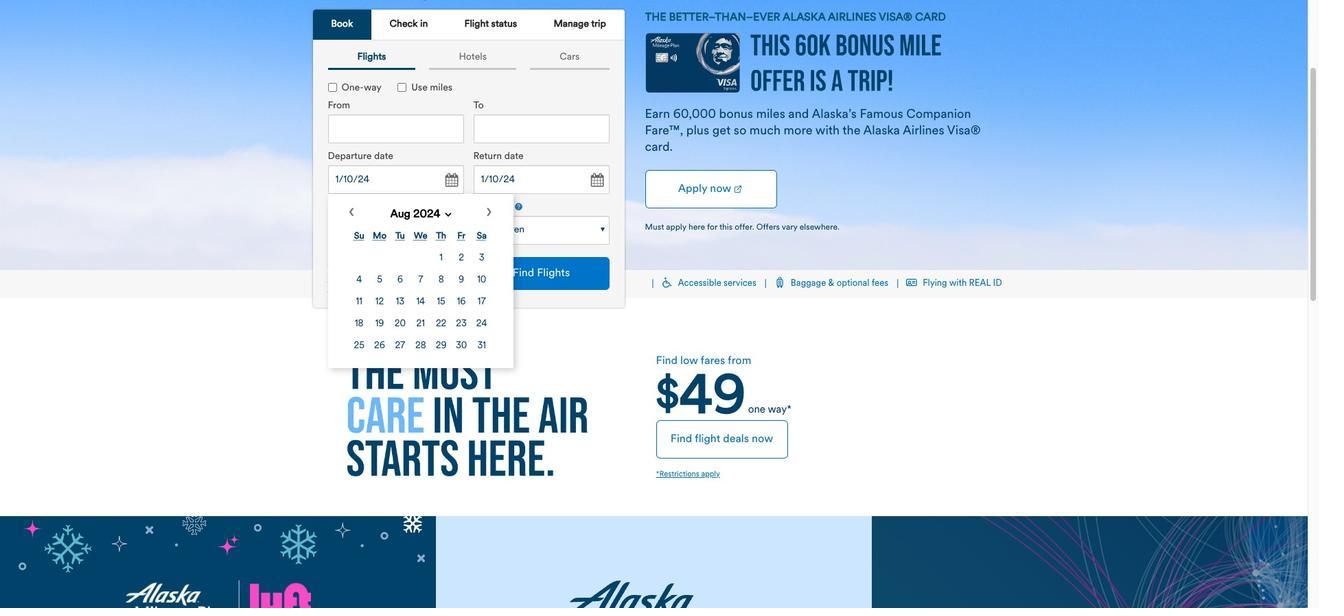 Task type: vqa. For each thing, say whether or not it's contained in the screenshot.


Task type: describe. For each thing, give the bounding box(es) containing it.
bonus
[[719, 109, 753, 122]]

discount
[[346, 274, 384, 284]]

row containing 4
[[350, 271, 491, 291]]

19
[[375, 320, 384, 329]]

21
[[416, 320, 425, 329]]

manage trip
[[554, 19, 606, 30]]

date for return date
[[504, 152, 524, 162]]

earn
[[645, 109, 670, 122]]

hotels link
[[429, 47, 516, 70]]

use inside the all search options use discount or companion fare code
[[328, 274, 344, 284]]

31 cell
[[472, 337, 491, 357]]

link to external site. image
[[733, 184, 744, 195]]

30 cell
[[452, 337, 471, 357]]

book
[[331, 19, 353, 30]]

to
[[473, 101, 484, 111]]

flights link
[[328, 47, 416, 70]]

all search options use discount or companion fare code
[[328, 258, 420, 295]]

› button
[[486, 203, 493, 225]]

elsewhere.
[[800, 224, 840, 232]]

famous
[[860, 109, 903, 122]]

grid containing su
[[348, 225, 493, 359]]

all
[[328, 258, 339, 268]]

alaska mileage plan logo image
[[569, 582, 738, 609]]

11
[[356, 298, 362, 307]]

so
[[734, 125, 746, 138]]

18
[[355, 320, 363, 329]]

3 | from the left
[[897, 280, 899, 289]]

9
[[459, 276, 464, 285]]

13 cell
[[391, 293, 410, 313]]

9 cell
[[452, 271, 471, 291]]

status
[[491, 19, 517, 30]]

7
[[418, 276, 423, 285]]

better–than–ever
[[669, 12, 780, 23]]

fare™,
[[645, 125, 683, 138]]

cars link
[[530, 47, 609, 70]]

sa
[[477, 232, 487, 241]]

su
[[354, 232, 364, 241]]

way*
[[768, 406, 792, 416]]

14
[[416, 298, 425, 307]]

departure date
[[328, 152, 393, 162]]

for
[[707, 224, 717, 232]]

7 cell
[[411, 271, 430, 291]]

8
[[438, 276, 444, 285]]

0 horizontal spatial miles
[[430, 83, 453, 94]]

check in link
[[371, 10, 446, 41]]

hotels
[[459, 52, 487, 63]]

tab list containing flights
[[321, 47, 616, 70]]

14 cell
[[411, 293, 430, 313]]

3 cell
[[472, 249, 491, 269]]

Return date text field
[[473, 166, 609, 195]]

the most care in the air starts here. element
[[313, 354, 622, 477]]

28
[[415, 342, 426, 351]]

3
[[479, 254, 484, 263]]

this 60k bonus mile offer is a trip. image
[[750, 34, 941, 91]]

children element
[[473, 216, 609, 245]]

0
[[481, 225, 487, 236]]

options
[[373, 258, 405, 268]]

search
[[342, 258, 370, 268]]

this
[[719, 224, 733, 232]]

20
[[395, 320, 406, 329]]

6 cell
[[391, 271, 410, 291]]

from
[[328, 101, 350, 111]]

5
[[377, 276, 382, 285]]

1 | from the left
[[652, 280, 654, 289]]

the
[[843, 125, 861, 138]]

alaska airlines credit card. image
[[645, 33, 740, 100]]

miles inside earn 60,000 bonus miles and alaska's famous companion fare™, plus get so much more with the alaska airlines visa® card.
[[756, 109, 785, 122]]

card.
[[645, 142, 673, 155]]

24
[[476, 320, 487, 329]]

flight
[[464, 19, 489, 30]]

form containing ‹
[[317, 67, 614, 369]]

companion
[[328, 284, 376, 295]]

13
[[396, 298, 404, 307]]

4 cell
[[350, 271, 369, 291]]

30
[[456, 342, 467, 351]]

offer.
[[735, 224, 754, 232]]

row containing 25
[[350, 337, 491, 357]]

6
[[397, 276, 403, 285]]

one-
[[342, 83, 364, 94]]

low
[[680, 356, 698, 367]]

date for departure date
[[374, 152, 393, 162]]

from
[[728, 356, 751, 367]]

29 cell
[[432, 337, 451, 357]]

alaska
[[863, 125, 900, 138]]

2 cell
[[452, 249, 471, 269]]

th
[[436, 232, 446, 241]]

card
[[915, 12, 946, 23]]

‹
[[348, 203, 355, 224]]

18 cell
[[350, 315, 369, 335]]

we
[[414, 232, 427, 241]]

vary
[[782, 224, 797, 232]]

2 | from the left
[[765, 280, 767, 289]]

children
[[473, 203, 513, 213]]

alaska airlines logo with lyft logo image
[[125, 535, 311, 609]]

60,000
[[673, 109, 716, 122]]

16 cell
[[452, 293, 471, 313]]

17 cell
[[472, 293, 491, 313]]

‹ button
[[348, 203, 355, 225]]

49
[[679, 373, 746, 427]]

fare
[[378, 284, 396, 295]]

find low fares from
[[656, 356, 751, 367]]

10
[[477, 276, 486, 285]]

11 cell
[[350, 293, 369, 313]]

one-way
[[342, 83, 382, 94]]

this 60k bonus mile offer is a trip. element
[[0, 0, 1308, 270]]

airlines
[[828, 12, 876, 23]]

the better–than–ever alaska airlines visa® card
[[645, 12, 946, 23]]

10 cell
[[472, 271, 491, 291]]

and
[[788, 109, 809, 122]]

5 cell
[[370, 271, 389, 291]]

here
[[689, 224, 705, 232]]

27
[[395, 342, 405, 351]]



Task type: locate. For each thing, give the bounding box(es) containing it.
adults
[[328, 203, 356, 213]]

check in
[[390, 19, 428, 30]]

16
[[457, 298, 466, 307]]

0 horizontal spatial date
[[374, 152, 393, 162]]

visa®
[[947, 125, 981, 138]]

use down all
[[328, 274, 344, 284]]

return
[[473, 152, 502, 162]]

earn 60,000 bonus miles and alaska's famous companion fare™, plus get so much more with the alaska airlines visa® card.
[[645, 109, 981, 155]]

4
[[356, 276, 362, 285]]

date up departure date text field
[[374, 152, 393, 162]]

5 row from the top
[[350, 337, 491, 357]]

form
[[317, 67, 614, 369]]

fares
[[701, 356, 725, 367]]

None checkbox
[[398, 83, 407, 92]]

1 date from the left
[[374, 152, 393, 162]]

3 row from the top
[[350, 293, 491, 313]]

miles
[[430, 83, 453, 94], [756, 109, 785, 122]]

date right return
[[504, 152, 524, 162]]

visa®
[[879, 12, 912, 23]]

0 vertical spatial miles
[[430, 83, 453, 94]]

26
[[374, 342, 385, 351]]

12 cell
[[370, 293, 389, 313]]

1 vertical spatial tab list
[[321, 47, 616, 70]]

miles down hotels link
[[430, 83, 453, 94]]

0 horizontal spatial |
[[652, 280, 654, 289]]

23 cell
[[452, 315, 471, 335]]

22
[[436, 320, 446, 329]]

21 cell
[[411, 315, 430, 335]]

date
[[374, 152, 393, 162], [504, 152, 524, 162]]

31
[[477, 342, 486, 351]]

22 cell
[[432, 315, 451, 335]]

must apply here for this offer. offers vary elsewhere.
[[645, 224, 840, 232]]

tab list containing book
[[313, 10, 624, 41]]

1 vertical spatial use
[[328, 274, 344, 284]]

cars
[[560, 52, 580, 63]]

29
[[436, 342, 447, 351]]

1 horizontal spatial date
[[504, 152, 524, 162]]

24 cell
[[472, 315, 491, 335]]

companion
[[906, 109, 971, 122]]

2 row from the top
[[350, 271, 491, 291]]

with
[[815, 125, 840, 138]]

book link
[[313, 10, 371, 40]]

apply
[[666, 224, 686, 232]]

or
[[386, 274, 395, 284]]

manage trip link
[[535, 10, 624, 41]]

manage
[[554, 19, 589, 30]]

1 horizontal spatial |
[[765, 280, 767, 289]]

8 cell
[[432, 271, 451, 291]]

check
[[390, 19, 418, 30]]

alaska airlines and hawaiin airlines image
[[948, 600, 1231, 609]]

2 date from the left
[[504, 152, 524, 162]]

children
[[490, 225, 525, 236]]

1 cell
[[432, 249, 451, 269]]

flight status
[[464, 19, 517, 30]]

airlines
[[903, 125, 944, 138]]

miles up 'much'
[[756, 109, 785, 122]]

alaska
[[783, 12, 825, 23]]

26 cell
[[370, 337, 389, 357]]

27 cell
[[391, 337, 410, 357]]

row containing 1
[[350, 249, 491, 269]]

tu
[[395, 232, 405, 241]]

fr
[[457, 232, 465, 241]]

in
[[420, 19, 428, 30]]

2
[[459, 254, 464, 263]]

row containing 11
[[350, 293, 491, 313]]

1 horizontal spatial miles
[[756, 109, 785, 122]]

alaska's
[[812, 109, 857, 122]]

tab list down flight
[[321, 47, 616, 70]]

mo
[[373, 232, 386, 241]]

open datepicker image
[[441, 171, 460, 190]]

tab list
[[313, 10, 624, 41], [321, 47, 616, 70]]

offers
[[756, 224, 780, 232]]

4 row from the top
[[350, 315, 491, 335]]

25 cell
[[350, 337, 369, 357]]

19 cell
[[370, 315, 389, 335]]

flight status link
[[446, 10, 535, 41]]

grid
[[348, 225, 493, 359]]

0 vertical spatial use
[[411, 83, 428, 94]]

trip
[[591, 19, 606, 30]]

23
[[456, 320, 467, 329]]

0 vertical spatial tab list
[[313, 10, 624, 41]]

1 row from the top
[[350, 249, 491, 269]]

find
[[656, 356, 678, 367]]

plus
[[686, 125, 709, 138]]

49 one way*
[[679, 373, 792, 427]]

1 horizontal spatial use
[[411, 83, 428, 94]]

15
[[437, 298, 445, 307]]

tab list up hotels on the left top
[[313, 10, 624, 41]]

20 cell
[[391, 315, 410, 335]]

flights
[[357, 52, 386, 63]]

1 vertical spatial miles
[[756, 109, 785, 122]]

To text field
[[473, 115, 609, 144]]

15 cell
[[432, 293, 451, 313]]

row
[[350, 249, 491, 269], [350, 271, 491, 291], [350, 293, 491, 313], [350, 315, 491, 335], [350, 337, 491, 357]]

0 horizontal spatial use
[[328, 274, 344, 284]]

2 horizontal spatial |
[[897, 280, 899, 289]]

all search options link
[[328, 258, 405, 268]]

the
[[645, 12, 666, 23]]

way
[[364, 83, 382, 94]]

25
[[354, 342, 364, 351]]

28 cell
[[411, 337, 430, 357]]

row containing 18
[[350, 315, 491, 335]]

use
[[411, 83, 428, 94], [328, 274, 344, 284]]

›
[[486, 203, 492, 224]]

much
[[750, 125, 781, 138]]

1
[[440, 254, 443, 263]]

one
[[748, 406, 765, 416]]

more
[[784, 125, 813, 138]]

Departure date text field
[[328, 166, 464, 195]]

17
[[478, 298, 486, 307]]

return date
[[473, 152, 524, 162]]

|
[[652, 280, 654, 289], [765, 280, 767, 289], [897, 280, 899, 289]]

From text field
[[328, 115, 464, 144]]

open datepicker image
[[587, 171, 606, 190]]

12
[[375, 298, 384, 307]]

None checkbox
[[328, 83, 337, 92]]

use right the way
[[411, 83, 428, 94]]

get
[[712, 125, 731, 138]]

must
[[645, 224, 664, 232]]

departure
[[328, 152, 372, 162]]

use miles
[[411, 83, 453, 94]]



